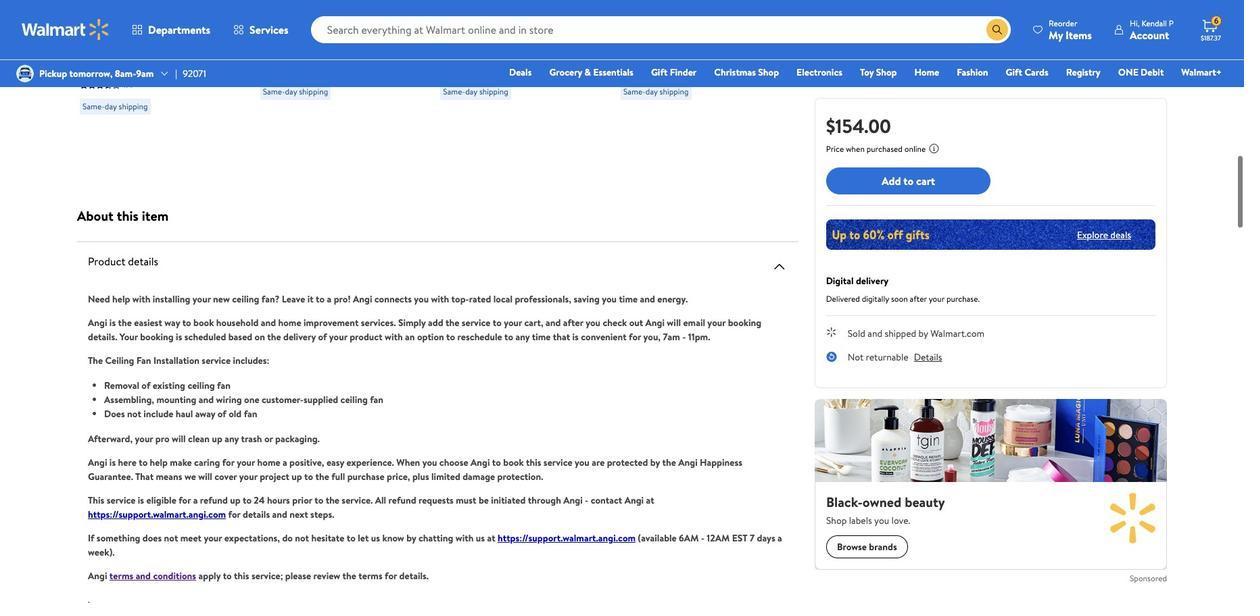 Task type: locate. For each thing, give the bounding box(es) containing it.
not inside removal of existing ceiling fan assembling, mounting and wiring one customer-supplied ceiling fan does not include haul away of old fan
[[127, 408, 141, 421]]

and inside removal of existing ceiling fan assembling, mounting and wiring one customer-supplied ceiling fan does not include haul away of old fan
[[199, 394, 214, 407]]

not down the "assembling,"
[[127, 408, 141, 421]]

and
[[109, 44, 126, 59], [640, 293, 655, 306], [261, 316, 276, 330], [546, 316, 561, 330], [868, 327, 883, 341], [199, 394, 214, 407], [272, 508, 287, 522], [136, 570, 151, 584]]

1 vertical spatial by
[[650, 456, 660, 470]]

means
[[156, 471, 182, 484]]

removal
[[104, 379, 139, 393]]

is right that
[[572, 331, 579, 344]]

$104.00
[[260, 24, 303, 41]]

1 horizontal spatial 171
[[664, 64, 673, 76]]

0 horizontal spatial delivery
[[283, 331, 316, 344]]

details right product
[[128, 254, 158, 269]]

0 vertical spatial fan
[[217, 379, 231, 393]]

home inside angi is the easiest way to book household and home improvement services. simply add the service to your cart, and after you check out angi will email your booking details. your booking is scheduled based on the delivery of your product with an option to reschedule to any time that is convenient for you, 7am - 11pm.
[[278, 316, 301, 330]]

help inside the 'angi is here to help make caring for your home a positive, easy experience. when you choose angi to book this service you are protected by the angi happiness guarantee. that means we will cover your project up to the full purchase price, plus limited damage protection.'
[[150, 456, 168, 470]]

1 vertical spatial 171
[[123, 79, 132, 91]]

0 vertical spatial details
[[128, 254, 158, 269]]

pickup
[[39, 67, 67, 80]]

after up that
[[563, 316, 583, 330]]

accessory
[[621, 44, 668, 59]]

1 horizontal spatial after
[[910, 293, 927, 305]]

day down pickup tomorrow, 8am-9am
[[105, 101, 117, 112]]

171
[[664, 64, 673, 76], [123, 79, 132, 91]]

to left the 24
[[243, 494, 252, 508]]

shipping down 10400
[[299, 86, 328, 97]]

2 refund from the left
[[388, 494, 416, 508]]

1 horizontal spatial booking
[[728, 316, 762, 330]]

price when purchased online
[[826, 143, 926, 155]]

will down caring
[[198, 471, 212, 484]]

and left conditions
[[136, 570, 151, 584]]

book up scheduled
[[193, 316, 214, 330]]

1 horizontal spatial will
[[198, 471, 212, 484]]

product group
[[80, 0, 230, 142], [260, 0, 411, 142], [440, 0, 591, 142], [621, 0, 771, 142]]

ceiling
[[105, 354, 134, 368]]

- right 7am
[[682, 331, 686, 344]]

.
[[88, 594, 90, 607]]

-
[[682, 331, 686, 344], [585, 494, 588, 508], [701, 532, 705, 546]]

you inside angi is the easiest way to book household and home improvement services. simply add the service to your cart, and after you check out angi will email your booking details. your booking is scheduled based on the delivery of your product with an option to reschedule to any time that is convenient for you, 7am - 11pm.
[[586, 316, 600, 330]]

1 horizontal spatial details
[[243, 508, 270, 522]]

0 horizontal spatial after
[[563, 316, 583, 330]]

angi is here to help make caring for your home a positive, easy experience. when you choose angi to book this service you are protected by the angi happiness guarantee. that means we will cover your project up to the full purchase price, plus limited damage protection.
[[88, 456, 742, 484]]

details.
[[88, 331, 117, 344], [399, 570, 429, 584]]

up left the 24
[[230, 494, 240, 508]]

is up guarantee.
[[109, 456, 116, 470]]

at up '(available'
[[646, 494, 654, 508]]

simply
[[398, 316, 426, 330]]

product details image
[[771, 259, 788, 275]]

0 horizontal spatial https://support.walmart.angi.com
[[88, 508, 226, 522]]

and inside $114.00 flood and security light installation
[[109, 44, 126, 59]]

0 horizontal spatial installation
[[80, 59, 131, 74]]

1 horizontal spatial https://support.walmart.angi.com
[[498, 532, 636, 546]]

1 horizontal spatial fan
[[244, 408, 257, 421]]

requests
[[419, 494, 454, 508]]

service right this
[[107, 494, 136, 508]]

hi, kendall p account
[[1130, 17, 1174, 42]]

apply
[[198, 570, 221, 584]]

gift for gift cards
[[1006, 66, 1022, 79]]

fan
[[217, 379, 231, 393], [370, 394, 383, 407], [244, 408, 257, 421]]

2 vertical spatial fan
[[244, 408, 257, 421]]

cover
[[215, 471, 237, 484]]

book inside the 'angi is here to help make caring for your home a positive, easy experience. when you choose angi to book this service you are protected by the angi happiness guarantee. that means we will cover your project up to the full purchase price, plus limited damage protection.'
[[503, 456, 524, 470]]

0 vertical spatial https://support.walmart.angi.com
[[88, 508, 226, 522]]

help right need
[[112, 293, 130, 306]]

- left contact
[[585, 494, 588, 508]]

your left new at top
[[193, 293, 211, 306]]

1 horizontal spatial $154.00
[[826, 113, 891, 139]]

2 horizontal spatial of
[[318, 331, 327, 344]]

1 vertical spatial -
[[585, 494, 588, 508]]

gift cards
[[1006, 66, 1049, 79]]

details down the 24
[[243, 508, 270, 522]]

one debit link
[[1112, 65, 1170, 80]]

1 horizontal spatial terms
[[359, 570, 383, 584]]

2 vertical spatial will
[[198, 471, 212, 484]]

hours
[[267, 494, 290, 508]]

shop for toy shop
[[876, 66, 897, 79]]

shipping for $104.00
[[299, 86, 328, 97]]

we
[[185, 471, 196, 484]]

purchased
[[867, 143, 903, 155]]

the inside this service is eligible for a refund up to 24 hours prior to the service. all refund requests must be initiated through angi - contact angi at https://support.walmart.angi.com for details and next steps.
[[326, 494, 339, 508]]

https://support.walmart.angi.com link down 'eligible'
[[88, 508, 226, 522]]

this left service;
[[234, 570, 249, 584]]

deals
[[1111, 228, 1131, 242]]

0 horizontal spatial at
[[487, 532, 495, 546]]

0 vertical spatial will
[[667, 316, 681, 330]]

0 horizontal spatial booking
[[140, 331, 174, 344]]

through
[[528, 494, 561, 508]]

0 horizontal spatial any
[[225, 433, 239, 446]]

services
[[250, 22, 288, 37]]

afterward,
[[88, 433, 133, 446]]

you up plus
[[422, 456, 437, 470]]

angi
[[353, 293, 372, 306], [88, 316, 107, 330], [645, 316, 665, 330], [88, 456, 107, 470], [471, 456, 490, 470], [678, 456, 698, 470], [563, 494, 583, 508], [625, 494, 644, 508], [88, 570, 107, 584]]

installation inside $104.00 shelving storage installation 10400
[[341, 44, 392, 59]]

home down "leave"
[[278, 316, 301, 330]]

0 horizontal spatial details.
[[88, 331, 117, 344]]

0 horizontal spatial refund
[[200, 494, 228, 508]]

after inside "digital delivery delivered digitally soon after your purchase."
[[910, 293, 927, 305]]

reschedule
[[457, 331, 502, 344]]

home up project
[[257, 456, 280, 470]]

1 horizontal spatial delivery
[[856, 275, 889, 288]]

any inside angi is the easiest way to book household and home improvement services. simply add the service to your cart, and after you check out angi will email your booking details. your booking is scheduled based on the delivery of your product with an option to reschedule to any time that is convenient for you, 7am - 11pm.
[[516, 331, 530, 344]]

1 vertical spatial $154.00
[[826, 113, 891, 139]]

refund right all
[[388, 494, 416, 508]]

delivery inside angi is the easiest way to book household and home improvement services. simply add the service to your cart, and after you check out angi will email your booking details. your booking is scheduled based on the delivery of your product with an option to reschedule to any time that is convenient for you, 7am - 11pm.
[[283, 331, 316, 344]]

any down cart, on the bottom of page
[[516, 331, 530, 344]]

0 vertical spatial https://support.walmart.angi.com link
[[88, 508, 226, 522]]

up down positive,
[[292, 471, 302, 484]]

time
[[619, 293, 638, 306], [532, 331, 551, 344]]

0 horizontal spatial will
[[172, 433, 186, 446]]

by right know
[[407, 532, 416, 546]]

local
[[493, 293, 513, 306]]

delivery
[[856, 275, 889, 288], [283, 331, 316, 344]]

returnable
[[866, 351, 909, 364]]

2 vertical spatial up
[[230, 494, 240, 508]]

that
[[553, 331, 570, 344]]

by right protected
[[650, 456, 660, 470]]

12am
[[707, 532, 730, 546]]

and up 8am- at the top of page
[[109, 44, 126, 59]]

with left top-
[[431, 293, 449, 306]]

not right does
[[164, 532, 178, 546]]

home inside the 'angi is here to help make caring for your home a positive, easy experience. when you choose angi to book this service you are protected by the angi happiness guarantee. that means we will cover your project up to the full purchase price, plus limited damage protection.'
[[257, 456, 280, 470]]

light
[[169, 44, 193, 59]]

same-day shipping down 8am- at the top of page
[[83, 101, 148, 112]]

1 horizontal spatial up
[[230, 494, 240, 508]]

0 vertical spatial -
[[682, 331, 686, 344]]

0 vertical spatial book
[[193, 316, 214, 330]]

2 us from the left
[[476, 532, 485, 546]]

2 horizontal spatial installation
[[341, 44, 392, 59]]

1 vertical spatial details.
[[399, 570, 429, 584]]

0 vertical spatial at
[[646, 494, 654, 508]]

1 horizontal spatial time
[[619, 293, 638, 306]]

online
[[905, 143, 926, 155]]

0 horizontal spatial not
[[127, 408, 141, 421]]

initiated
[[491, 494, 526, 508]]

when
[[396, 456, 420, 470]]

deals link
[[503, 65, 538, 80]]

(available
[[638, 532, 677, 546]]

1 vertical spatial https://support.walmart.angi.com link
[[498, 532, 636, 546]]

pickup tomorrow, 8am-9am
[[39, 67, 154, 80]]

angi up guarantee.
[[88, 456, 107, 470]]

home
[[278, 316, 301, 330], [257, 456, 280, 470]]

any left 'trash'
[[225, 433, 239, 446]]

your
[[193, 293, 211, 306], [929, 293, 945, 305], [504, 316, 522, 330], [708, 316, 726, 330], [329, 331, 347, 344], [135, 433, 153, 446], [237, 456, 255, 470], [239, 471, 257, 484], [204, 532, 222, 546]]

after right soon
[[910, 293, 927, 305]]

be
[[479, 494, 489, 508]]

same- for $154.00
[[443, 86, 465, 97]]

1 horizontal spatial this
[[234, 570, 249, 584]]

0 vertical spatial by
[[919, 327, 928, 341]]

time down cart, on the bottom of page
[[532, 331, 551, 344]]

shop right toy
[[876, 66, 897, 79]]

to up 'damage'
[[492, 456, 501, 470]]

0 vertical spatial details.
[[88, 331, 117, 344]]

2 vertical spatial by
[[407, 532, 416, 546]]

same- for $104.00
[[263, 86, 285, 97]]

us down be at the bottom
[[476, 532, 485, 546]]

2 horizontal spatial by
[[919, 327, 928, 341]]

improvement
[[304, 316, 359, 330]]

installation down $114.00
[[80, 59, 131, 74]]

product group containing accessory wall mounting
[[621, 0, 771, 142]]

same-day shipping for $154.00
[[443, 86, 508, 97]]

1 vertical spatial booking
[[140, 331, 174, 344]]

for
[[629, 331, 641, 344], [222, 456, 235, 470], [179, 494, 191, 508], [228, 508, 240, 522], [385, 570, 397, 584]]

1 horizontal spatial of
[[218, 408, 226, 421]]

you up convenient
[[586, 316, 600, 330]]

out
[[629, 316, 643, 330]]

1 vertical spatial up
[[292, 471, 302, 484]]

2 vertical spatial -
[[701, 532, 705, 546]]

0 horizontal spatial help
[[112, 293, 130, 306]]

reorder my items
[[1049, 17, 1092, 42]]

1 horizontal spatial by
[[650, 456, 660, 470]]

0 vertical spatial $154.00
[[440, 24, 482, 41]]

1 shop from the left
[[758, 66, 779, 79]]

home for project
[[257, 456, 280, 470]]

1 product group from the left
[[80, 0, 230, 142]]

for down know
[[385, 570, 397, 584]]

0 vertical spatial ceiling
[[232, 293, 259, 306]]

your down 'trash'
[[237, 456, 255, 470]]

2 horizontal spatial -
[[701, 532, 705, 546]]

0 vertical spatial home
[[278, 316, 301, 330]]

1 vertical spatial this
[[526, 456, 541, 470]]

of down the improvement
[[318, 331, 327, 344]]

booking down easiest
[[140, 331, 174, 344]]

a right days on the right
[[778, 532, 782, 546]]

debit
[[1141, 66, 1164, 79]]

book
[[193, 316, 214, 330], [503, 456, 524, 470]]

- inside the (available 6am - 12am est 7 days a week).
[[701, 532, 705, 546]]

is inside this service is eligible for a refund up to 24 hours prior to the service. all refund requests must be initiated through angi - contact angi at https://support.walmart.angi.com for details and next steps.
[[138, 494, 144, 508]]

help up means
[[150, 456, 168, 470]]

deals
[[509, 66, 532, 79]]

service inside the 'angi is here to help make caring for your home a positive, easy experience. when you choose angi to book this service you are protected by the angi happiness guarantee. that means we will cover your project up to the full purchase price, plus limited damage protection.'
[[544, 456, 572, 470]]

reorder
[[1049, 17, 1077, 29]]

0 vertical spatial this
[[117, 207, 139, 225]]

$154.00 inside the $154.00 trampoline assembly service 2667
[[440, 24, 482, 41]]

3 product group from the left
[[440, 0, 591, 142]]

your right meet
[[204, 532, 222, 546]]

1 vertical spatial after
[[563, 316, 583, 330]]

of up the "assembling,"
[[142, 379, 150, 393]]

terms down let
[[359, 570, 383, 584]]

1 vertical spatial book
[[503, 456, 524, 470]]

shop right christmas
[[758, 66, 779, 79]]

gift
[[651, 66, 668, 79], [1006, 66, 1022, 79]]

to right the reschedule
[[504, 331, 513, 344]]

0 horizontal spatial shop
[[758, 66, 779, 79]]

delivery up digitally
[[856, 275, 889, 288]]

1 horizontal spatial shop
[[876, 66, 897, 79]]

2 shop from the left
[[876, 66, 897, 79]]

my
[[1049, 27, 1063, 42]]

day for $104.00
[[285, 86, 297, 97]]

your left the purchase.
[[929, 293, 945, 305]]

booking right email
[[728, 316, 762, 330]]

shipping for $154.00
[[479, 86, 508, 97]]

for inside angi is the easiest way to book household and home improvement services. simply add the service to your cart, and after you check out angi will email your booking details. your booking is scheduled based on the delivery of your product with an option to reschedule to any time that is convenient for you, 7am - 11pm.
[[629, 331, 641, 344]]

1 horizontal spatial gift
[[1006, 66, 1022, 79]]

up inside the 'angi is here to help make caring for your home a positive, easy experience. when you choose angi to book this service you are protected by the angi happiness guarantee. that means we will cover your project up to the full purchase price, plus limited damage protection.'
[[292, 471, 302, 484]]

0 horizontal spatial $154.00
[[440, 24, 482, 41]]

toy
[[860, 66, 874, 79]]

2 horizontal spatial this
[[526, 456, 541, 470]]

a
[[327, 293, 332, 306], [283, 456, 287, 470], [193, 494, 198, 508], [778, 532, 782, 546]]

0 vertical spatial 171
[[664, 64, 673, 76]]

0 horizontal spatial book
[[193, 316, 214, 330]]

the left full
[[315, 471, 329, 484]]

and up away
[[199, 394, 214, 407]]

1 vertical spatial will
[[172, 433, 186, 446]]

will inside the 'angi is here to help make caring for your home a positive, easy experience. when you choose angi to book this service you are protected by the angi happiness guarantee. that means we will cover your project up to the full purchase price, plus limited damage protection.'
[[198, 471, 212, 484]]

2 gift from the left
[[1006, 66, 1022, 79]]

your right "cover"
[[239, 471, 257, 484]]

2 horizontal spatial will
[[667, 316, 681, 330]]

delivered
[[826, 293, 860, 305]]

1 gift from the left
[[651, 66, 668, 79]]

2 horizontal spatial ceiling
[[341, 394, 368, 407]]

0 horizontal spatial -
[[585, 494, 588, 508]]

the
[[88, 354, 103, 368]]

to right 'it'
[[316, 293, 325, 306]]

departments
[[148, 22, 210, 37]]

next
[[290, 508, 308, 522]]

gift cards link
[[1000, 65, 1055, 80]]

1 vertical spatial fan
[[370, 394, 383, 407]]

 image
[[16, 65, 34, 82]]

https://support.walmart.angi.com link for if something does not meet your expectations, do not hesitate to let us know by chatting with us at https://support.walmart.angi.com
[[498, 532, 636, 546]]

help
[[112, 293, 130, 306], [150, 456, 168, 470]]

removal of existing ceiling fan assembling, mounting and wiring one customer-supplied ceiling fan does not include haul away of old fan
[[104, 379, 383, 421]]

to inside button
[[904, 174, 914, 189]]

shop
[[758, 66, 779, 79], [876, 66, 897, 79]]

0 vertical spatial booking
[[728, 316, 762, 330]]

0 vertical spatial up
[[212, 433, 222, 446]]

day down gift finder link
[[646, 86, 658, 97]]

household
[[216, 316, 259, 330]]

https://support.walmart.angi.com
[[88, 508, 226, 522], [498, 532, 636, 546]]

details
[[128, 254, 158, 269], [243, 508, 270, 522]]

1 horizontal spatial refund
[[388, 494, 416, 508]]

0 horizontal spatial gift
[[651, 66, 668, 79]]

4 product group from the left
[[621, 0, 771, 142]]

6
[[1214, 15, 1219, 27]]

your right email
[[708, 316, 726, 330]]

0 horizontal spatial up
[[212, 433, 222, 446]]

$154.00 for $154.00 trampoline assembly service 2667
[[440, 24, 482, 41]]

up right clean at the left
[[212, 433, 222, 446]]

service inside angi is the easiest way to book household and home improvement services. simply add the service to your cart, and after you check out angi will email your booking details. your booking is scheduled based on the delivery of your product with an option to reschedule to any time that is convenient for you, 7am - 11pm.
[[462, 316, 491, 330]]

by right shipped
[[919, 327, 928, 341]]

not right do
[[295, 532, 309, 546]]

explore
[[1077, 228, 1108, 242]]

171 left 9am
[[123, 79, 132, 91]]

1 vertical spatial of
[[142, 379, 150, 393]]

a up project
[[283, 456, 287, 470]]

0 horizontal spatial fan
[[217, 379, 231, 393]]

1 horizontal spatial book
[[503, 456, 524, 470]]

1 horizontal spatial at
[[646, 494, 654, 508]]

service up through
[[544, 456, 572, 470]]

1 vertical spatial time
[[532, 331, 551, 344]]

fan down one
[[244, 408, 257, 421]]

$154.00 for $154.00
[[826, 113, 891, 139]]

https://support.walmart.angi.com down through
[[498, 532, 636, 546]]

1 horizontal spatial installation
[[153, 354, 199, 368]]

0 horizontal spatial by
[[407, 532, 416, 546]]

let
[[358, 532, 369, 546]]

171 down accessory wall mounting
[[664, 64, 673, 76]]

0 vertical spatial any
[[516, 331, 530, 344]]

angi left happiness
[[678, 456, 698, 470]]

if
[[88, 532, 94, 546]]

your
[[120, 331, 138, 344]]

up to sixty percent off deals. shop now. image
[[826, 220, 1156, 250]]

a inside the 'angi is here to help make caring for your home a positive, easy experience. when you choose angi to book this service you are protected by the angi happiness guarantee. that means we will cover your project up to the full purchase price, plus limited damage protection.'
[[283, 456, 287, 470]]

1 vertical spatial home
[[257, 456, 280, 470]]

a inside this service is eligible for a refund up to 24 hours prior to the service. all refund requests must be initiated through angi - contact angi at https://support.walmart.angi.com for details and next steps.
[[193, 494, 198, 508]]

details. up the
[[88, 331, 117, 344]]

need help with installing your new ceiling fan? leave it to a pro! angi connects you with top-rated local professionals, saving you time and energy.
[[88, 293, 688, 306]]

- right the 6am
[[701, 532, 705, 546]]

plus
[[412, 471, 429, 484]]

1 horizontal spatial help
[[150, 456, 168, 470]]

add
[[882, 174, 901, 189]]

meet
[[180, 532, 202, 546]]

installation for the
[[153, 354, 199, 368]]

2 product group from the left
[[260, 0, 411, 142]]

1 horizontal spatial https://support.walmart.angi.com link
[[498, 532, 636, 546]]

for up "cover"
[[222, 456, 235, 470]]

https://support.walmart.angi.com inside this service is eligible for a refund up to 24 hours prior to the service. all refund requests must be initiated through angi - contact angi at https://support.walmart.angi.com for details and next steps.
[[88, 508, 226, 522]]

0 horizontal spatial of
[[142, 379, 150, 393]]

service
[[462, 316, 491, 330], [202, 354, 231, 368], [544, 456, 572, 470], [107, 494, 136, 508]]

and up that
[[546, 316, 561, 330]]

christmas shop link
[[708, 65, 785, 80]]

1 vertical spatial at
[[487, 532, 495, 546]]

fan up wiring
[[217, 379, 231, 393]]

shipping down 2667
[[479, 86, 508, 97]]

same- down shelving
[[263, 86, 285, 97]]

service up the reschedule
[[462, 316, 491, 330]]

security
[[128, 44, 167, 59]]

to up the reschedule
[[493, 316, 502, 330]]

11pm.
[[688, 331, 710, 344]]

shop for christmas shop
[[758, 66, 779, 79]]

about
[[77, 207, 114, 225]]

walmart.com
[[931, 327, 985, 341]]

fan right the supplied
[[370, 394, 383, 407]]

same-day shipping for $104.00
[[263, 86, 328, 97]]

experience.
[[346, 456, 394, 470]]

1 vertical spatial ceiling
[[188, 379, 215, 393]]



Task type: describe. For each thing, give the bounding box(es) containing it.
and right sold on the bottom
[[868, 327, 883, 341]]

angi up 'damage'
[[471, 456, 490, 470]]

angi right contact
[[625, 494, 644, 508]]

day for $114.00
[[105, 101, 117, 112]]

add to cart
[[882, 174, 935, 189]]

your inside "digital delivery delivered digitally soon after your purchase."
[[929, 293, 945, 305]]

angi terms and conditions apply to this service; please review the terms for details.
[[88, 570, 429, 584]]

professionals,
[[515, 293, 571, 306]]

eligible
[[146, 494, 176, 508]]

angi right pro!
[[353, 293, 372, 306]]

protected
[[607, 456, 648, 470]]

limited
[[431, 471, 460, 484]]

2 horizontal spatial not
[[295, 532, 309, 546]]

&
[[585, 66, 591, 79]]

1 horizontal spatial details.
[[399, 570, 429, 584]]

for inside the 'angi is here to help make caring for your home a positive, easy experience. when you choose angi to book this service you are protected by the angi happiness guarantee. that means we will cover your project up to the full purchase price, plus limited damage protection.'
[[222, 456, 235, 470]]

to right apply
[[223, 570, 232, 584]]

is down need
[[109, 316, 116, 330]]

old
[[229, 408, 242, 421]]

by inside the 'angi is here to help make caring for your home a positive, easy experience. when you choose angi to book this service you are protected by the angi happiness guarantee. that means we will cover your project up to the full purchase price, plus limited damage protection.'
[[650, 456, 660, 470]]

1 terms from the left
[[109, 570, 133, 584]]

energy.
[[657, 293, 688, 306]]

shipping for $114.00
[[119, 101, 148, 112]]

here
[[118, 456, 136, 470]]

angi up you,
[[645, 316, 665, 330]]

days
[[757, 532, 775, 546]]

0 horizontal spatial this
[[117, 207, 139, 225]]

product details
[[88, 254, 158, 269]]

installation for $104.00
[[341, 44, 392, 59]]

make
[[170, 456, 192, 470]]

essentials
[[593, 66, 634, 79]]

installation inside $114.00 flood and security light installation
[[80, 59, 131, 74]]

if something does not meet your expectations, do not hesitate to let us know by chatting with us at https://support.walmart.angi.com
[[88, 532, 636, 546]]

gift for gift finder
[[651, 66, 668, 79]]

service inside this service is eligible for a refund up to 24 hours prior to the service. all refund requests must be initiated through angi - contact angi at https://support.walmart.angi.com for details and next steps.
[[107, 494, 136, 508]]

a left pro!
[[327, 293, 332, 306]]

convenient
[[581, 331, 627, 344]]

0 vertical spatial time
[[619, 293, 638, 306]]

on
[[255, 331, 265, 344]]

for up expectations,
[[228, 508, 240, 522]]

home link
[[908, 65, 945, 80]]

2 vertical spatial of
[[218, 408, 226, 421]]

9am
[[136, 67, 154, 80]]

1 refund from the left
[[200, 494, 228, 508]]

sold
[[848, 327, 865, 341]]

and left energy.
[[640, 293, 655, 306]]

and up on
[[261, 316, 276, 330]]

search icon image
[[992, 24, 1003, 35]]

shipping down gift finder at the top right of the page
[[660, 86, 689, 97]]

will inside angi is the easiest way to book household and home improvement services. simply add the service to your cart, and after you check out angi will email your booking details. your booking is scheduled based on the delivery of your product with an option to reschedule to any time that is convenient for you, 7am - 11pm.
[[667, 316, 681, 330]]

and inside this service is eligible for a refund up to 24 hours prior to the service. all refund requests must be initiated through angi - contact angi at https://support.walmart.angi.com for details and next steps.
[[272, 508, 287, 522]]

2 vertical spatial ceiling
[[341, 394, 368, 407]]

price,
[[387, 471, 410, 484]]

positive,
[[289, 456, 324, 470]]

assembly
[[494, 44, 539, 59]]

your left pro on the left of the page
[[135, 433, 153, 446]]

pro
[[155, 433, 169, 446]]

digitally
[[862, 293, 889, 305]]

your down the improvement
[[329, 331, 347, 344]]

same- down "essentials"
[[623, 86, 646, 97]]

same-day shipping down gift finder link
[[623, 86, 689, 97]]

sponsored
[[1130, 574, 1167, 585]]

1 horizontal spatial ceiling
[[232, 293, 259, 306]]

explore deals link
[[1072, 223, 1137, 247]]

that
[[135, 471, 154, 484]]

day for $154.00
[[465, 86, 477, 97]]

the up your
[[118, 316, 132, 330]]

Search search field
[[311, 16, 1011, 43]]

afterward, your pro will clean up any trash or packaging.
[[88, 433, 320, 446]]

wall
[[671, 44, 691, 59]]

walmart+
[[1182, 66, 1222, 79]]

flood
[[80, 44, 106, 59]]

delivery inside "digital delivery delivered digitally soon after your purchase."
[[856, 275, 889, 288]]

p
[[1169, 17, 1174, 29]]

review
[[313, 570, 340, 584]]

is down "way"
[[176, 331, 182, 344]]

toy shop
[[860, 66, 897, 79]]

a inside the (available 6am - 12am est 7 days a week).
[[778, 532, 782, 546]]

details inside this service is eligible for a refund up to 24 hours prior to the service. all refund requests must be initiated through angi - contact angi at https://support.walmart.angi.com for details and next steps.
[[243, 508, 270, 522]]

hesitate
[[311, 532, 345, 546]]

damage
[[463, 471, 495, 484]]

cart,
[[524, 316, 543, 330]]

1 vertical spatial any
[[225, 433, 239, 446]]

book inside angi is the easiest way to book household and home improvement services. simply add the service to your cart, and after you check out angi will email your booking details. your booking is scheduled based on the delivery of your product with an option to reschedule to any time that is convenient for you, 7am - 11pm.
[[193, 316, 214, 330]]

to right the option
[[446, 331, 455, 344]]

fan
[[136, 354, 151, 368]]

the right add
[[446, 316, 459, 330]]

one
[[1118, 66, 1139, 79]]

soon
[[891, 293, 908, 305]]

you up simply at the left bottom
[[414, 293, 429, 306]]

one
[[244, 394, 259, 407]]

connects
[[374, 293, 412, 306]]

time inside angi is the easiest way to book household and home improvement services. simply add the service to your cart, and after you check out angi will email your booking details. your booking is scheduled based on the delivery of your product with an option to reschedule to any time that is convenient for you, 7am - 11pm.
[[532, 331, 551, 344]]

angi down need
[[88, 316, 107, 330]]

your left cart, on the bottom of page
[[504, 316, 522, 330]]

an
[[405, 331, 415, 344]]

of inside angi is the easiest way to book household and home improvement services. simply add the service to your cart, and after you check out angi will email your booking details. your booking is scheduled based on the delivery of your product with an option to reschedule to any time that is convenient for you, 7am - 11pm.
[[318, 331, 327, 344]]

installing
[[153, 293, 190, 306]]

with right 'chatting'
[[456, 532, 474, 546]]

kendall
[[1142, 17, 1167, 29]]

you right saving
[[602, 293, 617, 306]]

after inside angi is the easiest way to book household and home improvement services. simply add the service to your cart, and after you check out angi will email your booking details. your booking is scheduled based on the delivery of your product with an option to reschedule to any time that is convenient for you, 7am - 11pm.
[[563, 316, 583, 330]]

Walmart Site-Wide search field
[[311, 16, 1011, 43]]

legal information image
[[929, 143, 939, 154]]

includes:
[[233, 354, 269, 368]]

$114.00 flood and security light installation
[[80, 24, 193, 74]]

grocery
[[549, 66, 582, 79]]

does
[[104, 408, 125, 421]]

home for the
[[278, 316, 301, 330]]

to right "way"
[[182, 316, 191, 330]]

departments button
[[120, 14, 222, 46]]

at inside this service is eligible for a refund up to 24 hours prior to the service. all refund requests must be initiated through angi - contact angi at https://support.walmart.angi.com for details and next steps.
[[646, 494, 654, 508]]

details. inside angi is the easiest way to book household and home improvement services. simply add the service to your cart, and after you check out angi will email your booking details. your booking is scheduled based on the delivery of your product with an option to reschedule to any time that is convenient for you, 7am - 11pm.
[[88, 331, 117, 344]]

caring
[[194, 456, 220, 470]]

the right "review"
[[343, 570, 356, 584]]

gift finder
[[651, 66, 697, 79]]

for right 'eligible'
[[179, 494, 191, 508]]

angi down week).
[[88, 570, 107, 584]]

0 horizontal spatial details
[[128, 254, 158, 269]]

6 $187.37
[[1201, 15, 1221, 43]]

to up "steps."
[[315, 494, 323, 508]]

with up easiest
[[132, 293, 150, 306]]

steps.
[[310, 508, 334, 522]]

you,
[[643, 331, 661, 344]]

registry
[[1066, 66, 1101, 79]]

angi right through
[[563, 494, 583, 508]]

0 horizontal spatial ceiling
[[188, 379, 215, 393]]

https://support.walmart.angi.com link for this service is eligible for a refund up to 24 hours prior to the service. all refund requests must be initiated through angi - contact angi at https://support.walmart.angi.com for details and next steps.
[[88, 508, 226, 522]]

the ceiling fan installation service includes:
[[88, 354, 269, 368]]

walmart image
[[22, 19, 110, 41]]

- inside this service is eligible for a refund up to 24 hours prior to the service. all refund requests must be initiated through angi - contact angi at https://support.walmart.angi.com for details and next steps.
[[585, 494, 588, 508]]

angi is the easiest way to book household and home improvement services. simply add the service to your cart, and after you check out angi will email your booking details. your booking is scheduled based on the delivery of your product with an option to reschedule to any time that is convenient for you, 7am - 11pm.
[[88, 316, 762, 344]]

conditions
[[153, 570, 196, 584]]

1 horizontal spatial not
[[164, 532, 178, 546]]

must
[[456, 494, 476, 508]]

1 vertical spatial https://support.walmart.angi.com
[[498, 532, 636, 546]]

away
[[195, 408, 215, 421]]

do
[[282, 532, 293, 546]]

- inside angi is the easiest way to book household and home improvement services. simply add the service to your cart, and after you check out angi will email your booking details. your booking is scheduled based on the delivery of your product with an option to reschedule to any time that is convenient for you, 7am - 11pm.
[[682, 331, 686, 344]]

customer-
[[262, 394, 304, 407]]

know
[[382, 532, 404, 546]]

with inside angi is the easiest way to book household and home improvement services. simply add the service to your cart, and after you check out angi will email your booking details. your booking is scheduled based on the delivery of your product with an option to reschedule to any time that is convenient for you, 7am - 11pm.
[[385, 331, 403, 344]]

this inside the 'angi is here to help make caring for your home a positive, easy experience. when you choose angi to book this service you are protected by the angi happiness guarantee. that means we will cover your project up to the full purchase price, plus limited damage protection.'
[[526, 456, 541, 470]]

existing
[[153, 379, 185, 393]]

1 us from the left
[[371, 532, 380, 546]]

|
[[175, 67, 177, 80]]

cart
[[916, 174, 935, 189]]

service down scheduled
[[202, 354, 231, 368]]

to up that
[[139, 456, 148, 470]]

this service is eligible for a refund up to 24 hours prior to the service. all refund requests must be initiated through angi - contact angi at https://support.walmart.angi.com for details and next steps.
[[88, 494, 654, 522]]

the right protected
[[662, 456, 676, 470]]

product
[[350, 331, 382, 344]]

this
[[88, 494, 104, 508]]

wiring
[[216, 394, 242, 407]]

item
[[142, 207, 169, 225]]

service
[[541, 44, 576, 59]]

product group containing $154.00
[[440, 0, 591, 142]]

scheduled
[[184, 331, 226, 344]]

0 vertical spatial help
[[112, 293, 130, 306]]

same-day shipping for $114.00
[[83, 101, 148, 112]]

rated
[[469, 293, 491, 306]]

grocery & essentials
[[549, 66, 634, 79]]

explore deals
[[1077, 228, 1131, 242]]

fan?
[[262, 293, 280, 306]]

clean
[[188, 433, 210, 446]]

to left let
[[347, 532, 356, 546]]

| 92071
[[175, 67, 206, 80]]

is inside the 'angi is here to help make caring for your home a positive, easy experience. when you choose angi to book this service you are protected by the angi happiness guarantee. that means we will cover your project up to the full purchase price, plus limited damage protection.'
[[109, 456, 116, 470]]

to down positive,
[[304, 471, 313, 484]]

add
[[428, 316, 443, 330]]

saving
[[574, 293, 600, 306]]

you left the are
[[575, 456, 589, 470]]

product group containing $114.00
[[80, 0, 230, 142]]

sold and shipped by walmart.com
[[848, 327, 985, 341]]

2 terms from the left
[[359, 570, 383, 584]]

about this item
[[77, 207, 169, 225]]

up inside this service is eligible for a refund up to 24 hours prior to the service. all refund requests must be initiated through angi - contact angi at https://support.walmart.angi.com for details and next steps.
[[230, 494, 240, 508]]

product group containing $104.00
[[260, 0, 411, 142]]

24
[[254, 494, 265, 508]]

are
[[592, 456, 605, 470]]

gift finder link
[[645, 65, 703, 80]]

the right on
[[267, 331, 281, 344]]

same- for $114.00
[[83, 101, 105, 112]]



Task type: vqa. For each thing, say whether or not it's contained in the screenshot.
the in this service is eligible for a refund up to 24 hours prior to the service. all refund requests must be initiated through angi - contact angi at https://support.walmart.angi.com for details and next steps.
yes



